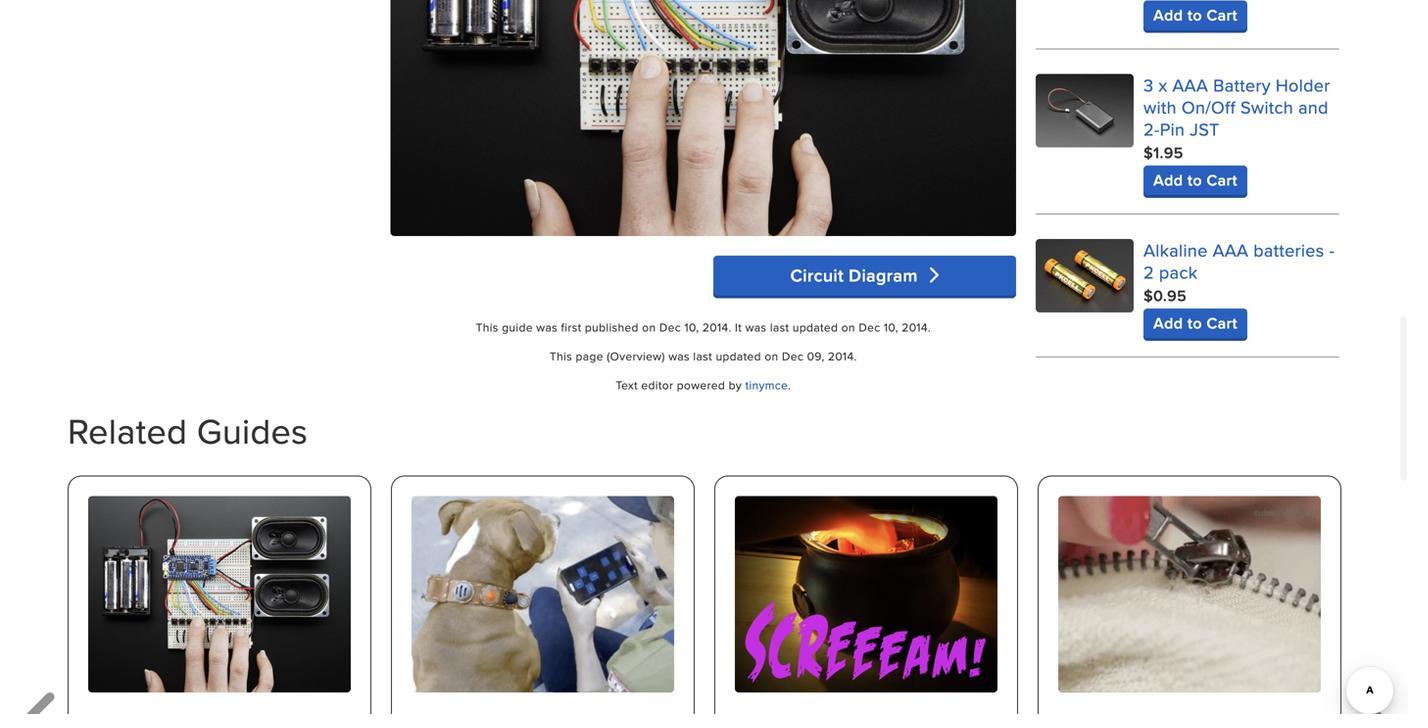 Task type: vqa. For each thing, say whether or not it's contained in the screenshot.
third to from the bottom
yes



Task type: locate. For each thing, give the bounding box(es) containing it.
and
[[1299, 95, 1329, 120]]

0 vertical spatial updated
[[793, 319, 838, 336]]

text
[[616, 377, 638, 394]]

this left "guide"
[[476, 319, 499, 336]]

1 horizontal spatial updated
[[793, 319, 838, 336]]

2014. right the "09,"
[[828, 348, 857, 365]]

was right it
[[746, 319, 767, 336]]

related guides
[[68, 406, 308, 456]]

2 to from the top
[[1188, 169, 1203, 192]]

1 cart from the top
[[1207, 4, 1238, 27]]

it
[[735, 319, 742, 336]]

dec
[[660, 319, 681, 336], [859, 319, 881, 336], [782, 348, 804, 365]]

add to cart link up x
[[1144, 1, 1248, 30]]

adafruit_products_2210 00.jpg image
[[391, 0, 1017, 236]]

to
[[1188, 4, 1203, 27], [1188, 169, 1203, 192], [1188, 312, 1203, 335]]

add to cart link down $0.95
[[1144, 309, 1248, 338]]

2014.
[[703, 319, 732, 336], [902, 319, 931, 336], [828, 348, 857, 365]]

3 add to cart link from the top
[[1144, 309, 1248, 338]]

10, up 'this page (overview) was last updated on dec 09, 2014.'
[[685, 319, 699, 336]]

on down circuit diagram
[[842, 319, 856, 336]]

1 to from the top
[[1188, 4, 1203, 27]]

was left first
[[536, 319, 558, 336]]

1 add from the top
[[1154, 4, 1184, 27]]

this page (overview) was last updated on dec 09, 2014.
[[550, 348, 857, 365]]

-
[[1330, 238, 1335, 263]]

add to cart link
[[1144, 1, 1248, 30], [1144, 166, 1248, 195], [1144, 309, 1248, 338]]

editor
[[641, 377, 674, 394]]

last right it
[[770, 319, 789, 336]]

0 vertical spatial add to cart link
[[1144, 1, 1248, 30]]

to down "pack"
[[1188, 312, 1203, 335]]

2 horizontal spatial dec
[[859, 319, 881, 336]]

1 vertical spatial add to cart link
[[1144, 166, 1248, 195]]

on up "tinymce"
[[765, 348, 779, 365]]

last
[[770, 319, 789, 336], [693, 348, 713, 365]]

holder
[[1276, 73, 1331, 98]]

2 10, from the left
[[884, 319, 899, 336]]

3 x aaa battery holder with on/off switch and 2-pin jst $1.95 add to cart
[[1144, 73, 1331, 192]]

aaa
[[1173, 73, 1209, 98], [1213, 238, 1249, 263]]

$1.95
[[1144, 141, 1184, 164]]

0 horizontal spatial this
[[476, 319, 499, 336]]

text editor powered by tinymce .
[[616, 377, 791, 394]]

1 horizontal spatial aaa
[[1213, 238, 1249, 263]]

add down "$1.95"
[[1154, 169, 1184, 192]]

adafruit audio fx sound board image
[[88, 497, 351, 693]]

published
[[585, 319, 639, 336]]

2 cart from the top
[[1207, 169, 1238, 192]]

updated
[[793, 319, 838, 336], [716, 348, 761, 365]]

0 horizontal spatial 10,
[[685, 319, 699, 336]]

0 horizontal spatial last
[[693, 348, 713, 365]]

dec down circuit diagram link
[[859, 319, 881, 336]]

this for this guide was first published on dec 10, 2014. it was last updated on dec 10, 2014.
[[476, 319, 499, 336]]

chevron right image
[[923, 267, 939, 284]]

on
[[642, 319, 656, 336], [842, 319, 856, 336], [765, 348, 779, 365]]

pin
[[1160, 117, 1185, 142]]

2 horizontal spatial on
[[842, 319, 856, 336]]

dec left the "09,"
[[782, 348, 804, 365]]

dec up 'this page (overview) was last updated on dec 09, 2014.'
[[660, 319, 681, 336]]

cart
[[1207, 4, 1238, 27], [1207, 169, 1238, 192], [1207, 312, 1238, 335]]

by
[[729, 377, 742, 394]]

pack
[[1160, 260, 1198, 285]]

1 vertical spatial aaa
[[1213, 238, 1249, 263]]

0 vertical spatial cart
[[1207, 4, 1238, 27]]

2014. left it
[[703, 319, 732, 336]]

last up text editor powered by tinymce .
[[693, 348, 713, 365]]

1 horizontal spatial 10,
[[884, 319, 899, 336]]

on/off
[[1182, 95, 1236, 120]]

2 vertical spatial cart
[[1207, 312, 1238, 335]]

cart down alkaline aaa batteries - 2 pack link
[[1207, 312, 1238, 335]]

aaa right x
[[1173, 73, 1209, 98]]

updated down it
[[716, 348, 761, 365]]

3 add from the top
[[1154, 312, 1184, 335]]

aaa right alkaline
[[1213, 238, 1249, 263]]

cart up battery
[[1207, 4, 1238, 27]]

1 vertical spatial last
[[693, 348, 713, 365]]

0 vertical spatial last
[[770, 319, 789, 336]]

1 vertical spatial updated
[[716, 348, 761, 365]]

add
[[1154, 4, 1184, 27], [1154, 169, 1184, 192], [1154, 312, 1184, 335]]

3 to from the top
[[1188, 312, 1203, 335]]

1 horizontal spatial this
[[550, 348, 573, 365]]

1 vertical spatial this
[[550, 348, 573, 365]]

0 horizontal spatial aaa
[[1173, 73, 1209, 98]]

2 add to cart link from the top
[[1144, 166, 1248, 195]]

09,
[[807, 348, 825, 365]]

0 vertical spatial add
[[1154, 4, 1184, 27]]

10,
[[685, 319, 699, 336], [884, 319, 899, 336]]

0 vertical spatial to
[[1188, 4, 1203, 27]]

page
[[576, 348, 604, 365]]

screaming cauldron image
[[735, 497, 998, 693]]

1 vertical spatial cart
[[1207, 169, 1238, 192]]

10, down diagram
[[884, 319, 899, 336]]

this left the page
[[550, 348, 573, 365]]

guides
[[197, 406, 308, 456]]

0 vertical spatial this
[[476, 319, 499, 336]]

alkaline aaa batteries - 2 pack link
[[1144, 238, 1335, 285]]

2 vertical spatial to
[[1188, 312, 1203, 335]]

on up (overview)
[[642, 319, 656, 336]]

add down $0.95
[[1154, 312, 1184, 335]]

2 vertical spatial add
[[1154, 312, 1184, 335]]

this
[[476, 319, 499, 336], [550, 348, 573, 365]]

2 horizontal spatial 2014.
[[902, 319, 931, 336]]

2-
[[1144, 117, 1160, 142]]

x
[[1159, 73, 1168, 98]]

3 cart from the top
[[1207, 312, 1238, 335]]

was up editor
[[669, 348, 690, 365]]

2014. down 'chevron right' "image"
[[902, 319, 931, 336]]

cart down the jst
[[1207, 169, 1238, 192]]

updated up the "09,"
[[793, 319, 838, 336]]

to up on/off
[[1188, 4, 1203, 27]]

to down the jst
[[1188, 169, 1203, 192]]

1 vertical spatial add
[[1154, 169, 1184, 192]]

2 add from the top
[[1154, 169, 1184, 192]]

add to cart link down "$1.95"
[[1144, 166, 1248, 195]]

0 vertical spatial aaa
[[1173, 73, 1209, 98]]

1 vertical spatial to
[[1188, 169, 1203, 192]]

aaa inside alkaline aaa batteries - 2 pack $0.95 add to cart
[[1213, 238, 1249, 263]]

0 horizontal spatial on
[[642, 319, 656, 336]]

add to cart link for aaa
[[1144, 309, 1248, 338]]

was
[[536, 319, 558, 336], [746, 319, 767, 336], [669, 348, 690, 365]]

tinymce link
[[746, 377, 788, 394]]

1 horizontal spatial dec
[[782, 348, 804, 365]]

2 vertical spatial add to cart link
[[1144, 309, 1248, 338]]

add up x
[[1154, 4, 1184, 27]]



Task type: describe. For each thing, give the bounding box(es) containing it.
1 horizontal spatial 2014.
[[828, 348, 857, 365]]

page content region
[[391, 0, 1017, 406]]

circuit diagram
[[791, 263, 923, 288]]

cart inside alkaline aaa batteries - 2 pack $0.95 add to cart
[[1207, 312, 1238, 335]]

diagram
[[849, 263, 918, 288]]

0 horizontal spatial 2014.
[[703, 319, 732, 336]]

2 horizontal spatial was
[[746, 319, 767, 336]]

add inside alkaline aaa batteries - 2 pack $0.95 add to cart
[[1154, 312, 1184, 335]]

1 add to cart link from the top
[[1144, 1, 1248, 30]]

1 horizontal spatial on
[[765, 348, 779, 365]]

angled shot of 2 alkaline aaa batteries. image
[[1036, 239, 1134, 313]]

.
[[788, 377, 791, 394]]

tinymce
[[746, 377, 788, 394]]

to inside 3 x aaa battery holder with on/off switch and 2-pin jst $1.95 add to cart
[[1188, 169, 1203, 192]]

powered
[[677, 377, 726, 394]]

with
[[1144, 95, 1177, 120]]

cart inside 3 x aaa battery holder with on/off switch and 2-pin jst $1.95 add to cart
[[1207, 169, 1238, 192]]

3 x aaa battery holder with on/off switch and 2-pin jst link
[[1144, 73, 1331, 142]]

to inside alkaline aaa batteries - 2 pack $0.95 add to cart
[[1188, 312, 1203, 335]]

3
[[1144, 73, 1154, 98]]

first
[[561, 319, 582, 336]]

jst
[[1190, 117, 1220, 142]]

add to cart
[[1154, 4, 1238, 27]]

alkaline aaa batteries - 2 pack $0.95 add to cart
[[1144, 238, 1335, 335]]

(overview)
[[607, 348, 665, 365]]

circuit diagram link
[[713, 256, 1017, 295]]

this for this page (overview) was last updated on dec 09, 2014.
[[550, 348, 573, 365]]

guide
[[502, 319, 533, 336]]

switch
[[1241, 95, 1294, 120]]

0 horizontal spatial dec
[[660, 319, 681, 336]]

1 horizontal spatial last
[[770, 319, 789, 336]]

0 horizontal spatial updated
[[716, 348, 761, 365]]

circuit
[[791, 263, 844, 288]]

front angled shot of 3 x aaa battery holder with on-off switch and 2-pin jst ph connector. image
[[1036, 74, 1134, 148]]

battery
[[1214, 73, 1271, 98]]

2
[[1144, 260, 1155, 285]]

batteries
[[1254, 238, 1325, 263]]

add to cart link for x
[[1144, 166, 1248, 195]]

1 10, from the left
[[685, 319, 699, 336]]

1 horizontal spatial was
[[669, 348, 690, 365]]

this guide was first published on dec 10, 2014. it was last updated on dec 10, 2014.
[[476, 319, 931, 336]]

alkaline
[[1144, 238, 1208, 263]]

$0.95
[[1144, 284, 1187, 307]]

aaa inside 3 x aaa battery holder with on/off switch and 2-pin jst $1.95 add to cart
[[1173, 73, 1209, 98]]

related
[[68, 406, 187, 456]]

add inside 3 x aaa battery holder with on/off switch and 2-pin jst $1.95 add to cart
[[1154, 169, 1184, 192]]

0 horizontal spatial was
[[536, 319, 558, 336]]



